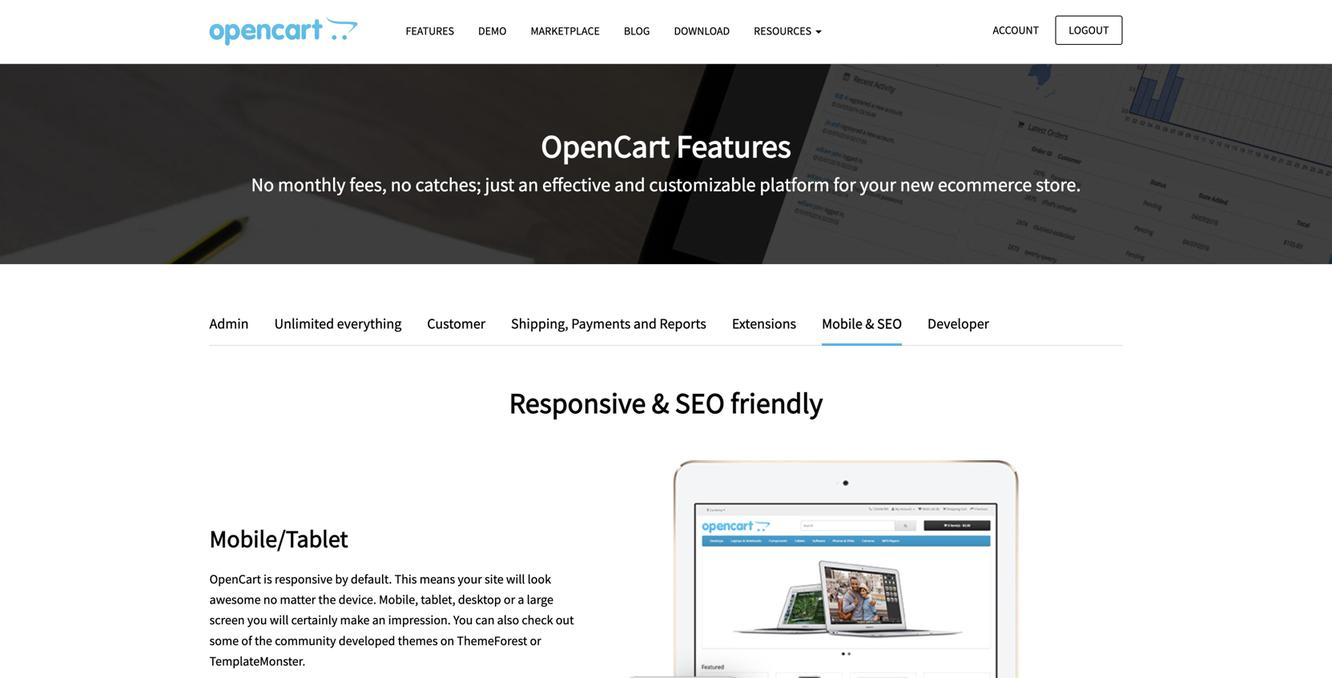 Task type: describe. For each thing, give the bounding box(es) containing it.
1 vertical spatial or
[[530, 633, 541, 649]]

this
[[395, 572, 417, 588]]

download link
[[662, 17, 742, 45]]

features link
[[394, 17, 466, 45]]

marketplace link
[[519, 17, 612, 45]]

you
[[247, 613, 267, 629]]

templatemonster.
[[210, 654, 306, 670]]

responsive & seo friendly
[[509, 385, 823, 421]]

mobile,
[[379, 592, 418, 608]]

account
[[993, 23, 1039, 37]]

ecommerce
[[938, 173, 1032, 197]]

large
[[527, 592, 554, 608]]

desktop
[[458, 592, 501, 608]]

opencart is responsive by default. this means your site will look awesome no matter the device. mobile, tablet, desktop or a large screen you will certainly make an impression. you can also check out some of the community developed themes on themeforest or templatemonster.
[[210, 572, 574, 670]]

tablet,
[[421, 592, 456, 608]]

no inside opencart features no monthly fees, no catches; just an effective and customizable platform for your new ecommerce store.
[[391, 173, 412, 197]]

blog
[[624, 24, 650, 38]]

of
[[241, 633, 252, 649]]

look
[[528, 572, 551, 588]]

demo
[[478, 24, 507, 38]]

check
[[522, 613, 553, 629]]

opencart - features image
[[210, 17, 358, 46]]

customer link
[[415, 313, 498, 336]]

mobile & seo
[[822, 315, 902, 333]]

marketplace
[[531, 24, 600, 38]]

mobile
[[822, 315, 863, 333]]

matter
[[280, 592, 316, 608]]

device.
[[339, 592, 377, 608]]

also
[[497, 613, 519, 629]]

extensions link
[[720, 313, 809, 336]]

unlimited everything
[[274, 315, 402, 333]]

impression.
[[388, 613, 451, 629]]

1 horizontal spatial the
[[318, 592, 336, 608]]

monthly
[[278, 173, 346, 197]]

mobile & seo link
[[810, 313, 914, 346]]

customizable
[[649, 173, 756, 197]]

for
[[834, 173, 856, 197]]

payments
[[572, 315, 631, 333]]

no
[[251, 173, 274, 197]]

effective
[[543, 173, 611, 197]]

store.
[[1036, 173, 1081, 197]]

extensions
[[732, 315, 797, 333]]

responsive
[[509, 385, 646, 421]]

unlimited everything link
[[262, 313, 414, 336]]

site
[[485, 572, 504, 588]]

opencart features no monthly fees, no catches; just an effective and customizable platform for your new ecommerce store.
[[251, 126, 1081, 197]]

0 horizontal spatial the
[[255, 633, 272, 649]]

developer link
[[916, 313, 990, 336]]

resources link
[[742, 17, 834, 45]]

awesome
[[210, 592, 261, 608]]

by
[[335, 572, 348, 588]]

logout
[[1069, 23, 1110, 37]]

you
[[454, 613, 473, 629]]



Task type: locate. For each thing, give the bounding box(es) containing it.
and inside shipping, payments and reports link
[[634, 315, 657, 333]]

just
[[485, 173, 515, 197]]

1 vertical spatial opencart
[[210, 572, 261, 588]]

opencart up awesome
[[210, 572, 261, 588]]

can
[[476, 613, 495, 629]]

seo for responsive
[[675, 385, 725, 421]]

& for mobile
[[866, 315, 875, 333]]

an inside the opencart is responsive by default. this means your site will look awesome no matter the device. mobile, tablet, desktop or a large screen you will certainly make an impression. you can also check out some of the community developed themes on themeforest or templatemonster.
[[372, 613, 386, 629]]

0 vertical spatial &
[[866, 315, 875, 333]]

new
[[900, 173, 934, 197]]

1 horizontal spatial your
[[860, 173, 897, 197]]

the right of
[[255, 633, 272, 649]]

some
[[210, 633, 239, 649]]

0 vertical spatial an
[[519, 173, 539, 197]]

or left a
[[504, 592, 515, 608]]

everything
[[337, 315, 402, 333]]

1 vertical spatial seo
[[675, 385, 725, 421]]

shipping, payments and reports
[[511, 315, 707, 333]]

logout link
[[1056, 16, 1123, 45]]

features up customizable
[[677, 126, 792, 166]]

no
[[391, 173, 412, 197], [263, 592, 277, 608]]

will
[[506, 572, 525, 588], [270, 613, 289, 629]]

platform
[[760, 173, 830, 197]]

1 vertical spatial the
[[255, 633, 272, 649]]

seo for mobile
[[878, 315, 902, 333]]

or
[[504, 592, 515, 608], [530, 633, 541, 649]]

& for responsive
[[652, 385, 670, 421]]

opencart
[[541, 126, 670, 166], [210, 572, 261, 588]]

themes
[[398, 633, 438, 649]]

make
[[340, 613, 370, 629]]

customer
[[427, 315, 486, 333]]

community
[[275, 633, 336, 649]]

reports
[[660, 315, 707, 333]]

1 horizontal spatial opencart
[[541, 126, 670, 166]]

unlimited
[[274, 315, 334, 333]]

0 vertical spatial or
[[504, 592, 515, 608]]

0 horizontal spatial &
[[652, 385, 670, 421]]

1 horizontal spatial &
[[866, 315, 875, 333]]

0 horizontal spatial seo
[[675, 385, 725, 421]]

themeforest
[[457, 633, 528, 649]]

0 horizontal spatial features
[[406, 24, 454, 38]]

1 horizontal spatial features
[[677, 126, 792, 166]]

0 vertical spatial and
[[615, 173, 646, 197]]

1 horizontal spatial or
[[530, 633, 541, 649]]

developer
[[928, 315, 990, 333]]

certainly
[[291, 613, 338, 629]]

an up developed
[[372, 613, 386, 629]]

shipping, payments and reports link
[[499, 313, 719, 336]]

opencart for is
[[210, 572, 261, 588]]

an inside opencart features no monthly fees, no catches; just an effective and customizable platform for your new ecommerce store.
[[519, 173, 539, 197]]

opencart inside opencart features no monthly fees, no catches; just an effective and customizable platform for your new ecommerce store.
[[541, 126, 670, 166]]

0 vertical spatial opencart
[[541, 126, 670, 166]]

1 horizontal spatial will
[[506, 572, 525, 588]]

0 vertical spatial will
[[506, 572, 525, 588]]

opencart for features
[[541, 126, 670, 166]]

seo
[[878, 315, 902, 333], [675, 385, 725, 421]]

admin link
[[210, 313, 261, 336]]

admin
[[210, 315, 249, 333]]

friendly
[[731, 385, 823, 421]]

download
[[674, 24, 730, 38]]

a
[[518, 592, 524, 608]]

1 vertical spatial and
[[634, 315, 657, 333]]

1 horizontal spatial an
[[519, 173, 539, 197]]

fees,
[[350, 173, 387, 197]]

seo left friendly
[[675, 385, 725, 421]]

0 vertical spatial features
[[406, 24, 454, 38]]

&
[[866, 315, 875, 333], [652, 385, 670, 421]]

0 vertical spatial the
[[318, 592, 336, 608]]

1 vertical spatial features
[[677, 126, 792, 166]]

seo right mobile
[[878, 315, 902, 333]]

default.
[[351, 572, 392, 588]]

your inside opencart features no monthly fees, no catches; just an effective and customizable platform for your new ecommerce store.
[[860, 173, 897, 197]]

an
[[519, 173, 539, 197], [372, 613, 386, 629]]

and inside opencart features no monthly fees, no catches; just an effective and customizable platform for your new ecommerce store.
[[615, 173, 646, 197]]

screen
[[210, 613, 245, 629]]

your up "desktop"
[[458, 572, 482, 588]]

or down check
[[530, 633, 541, 649]]

opencart up effective
[[541, 126, 670, 166]]

no inside the opencart is responsive by default. this means your site will look awesome no matter the device. mobile, tablet, desktop or a large screen you will certainly make an impression. you can also check out some of the community developed themes on themeforest or templatemonster.
[[263, 592, 277, 608]]

features
[[406, 24, 454, 38], [677, 126, 792, 166]]

0 horizontal spatial or
[[504, 592, 515, 608]]

an right just
[[519, 173, 539, 197]]

opencart inside the opencart is responsive by default. this means your site will look awesome no matter the device. mobile, tablet, desktop or a large screen you will certainly make an impression. you can also check out some of the community developed themes on themeforest or templatemonster.
[[210, 572, 261, 588]]

features inside opencart features no monthly fees, no catches; just an effective and customizable platform for your new ecommerce store.
[[677, 126, 792, 166]]

on
[[441, 633, 455, 649]]

features left demo
[[406, 24, 454, 38]]

0 horizontal spatial will
[[270, 613, 289, 629]]

developed
[[339, 633, 395, 649]]

1 vertical spatial no
[[263, 592, 277, 608]]

0 horizontal spatial an
[[372, 613, 386, 629]]

no right fees,
[[391, 173, 412, 197]]

0 horizontal spatial opencart
[[210, 572, 261, 588]]

is
[[264, 572, 272, 588]]

responsive
[[275, 572, 333, 588]]

0 horizontal spatial no
[[263, 592, 277, 608]]

no down is
[[263, 592, 277, 608]]

0 vertical spatial seo
[[878, 315, 902, 333]]

the
[[318, 592, 336, 608], [255, 633, 272, 649]]

1 vertical spatial will
[[270, 613, 289, 629]]

account link
[[980, 16, 1053, 45]]

resources
[[754, 24, 814, 38]]

your
[[860, 173, 897, 197], [458, 572, 482, 588]]

1 horizontal spatial seo
[[878, 315, 902, 333]]

and
[[615, 173, 646, 197], [634, 315, 657, 333]]

1 horizontal spatial no
[[391, 173, 412, 197]]

your inside the opencart is responsive by default. this means your site will look awesome no matter the device. mobile, tablet, desktop or a large screen you will certainly make an impression. you can also check out some of the community developed themes on themeforest or templatemonster.
[[458, 572, 482, 588]]

demo link
[[466, 17, 519, 45]]

catches;
[[416, 173, 481, 197]]

means
[[420, 572, 455, 588]]

out
[[556, 613, 574, 629]]

1 vertical spatial &
[[652, 385, 670, 421]]

shipping,
[[511, 315, 569, 333]]

1 vertical spatial your
[[458, 572, 482, 588]]

and left reports at the top
[[634, 315, 657, 333]]

0 vertical spatial your
[[860, 173, 897, 197]]

mobile / tablet image
[[600, 461, 1039, 679]]

0 horizontal spatial your
[[458, 572, 482, 588]]

and right effective
[[615, 173, 646, 197]]

1 vertical spatial an
[[372, 613, 386, 629]]

will right you
[[270, 613, 289, 629]]

will up a
[[506, 572, 525, 588]]

the up certainly
[[318, 592, 336, 608]]

your right for
[[860, 173, 897, 197]]

mobile/tablet
[[210, 524, 348, 554]]

blog link
[[612, 17, 662, 45]]

0 vertical spatial no
[[391, 173, 412, 197]]



Task type: vqa. For each thing, say whether or not it's contained in the screenshot.
your
yes



